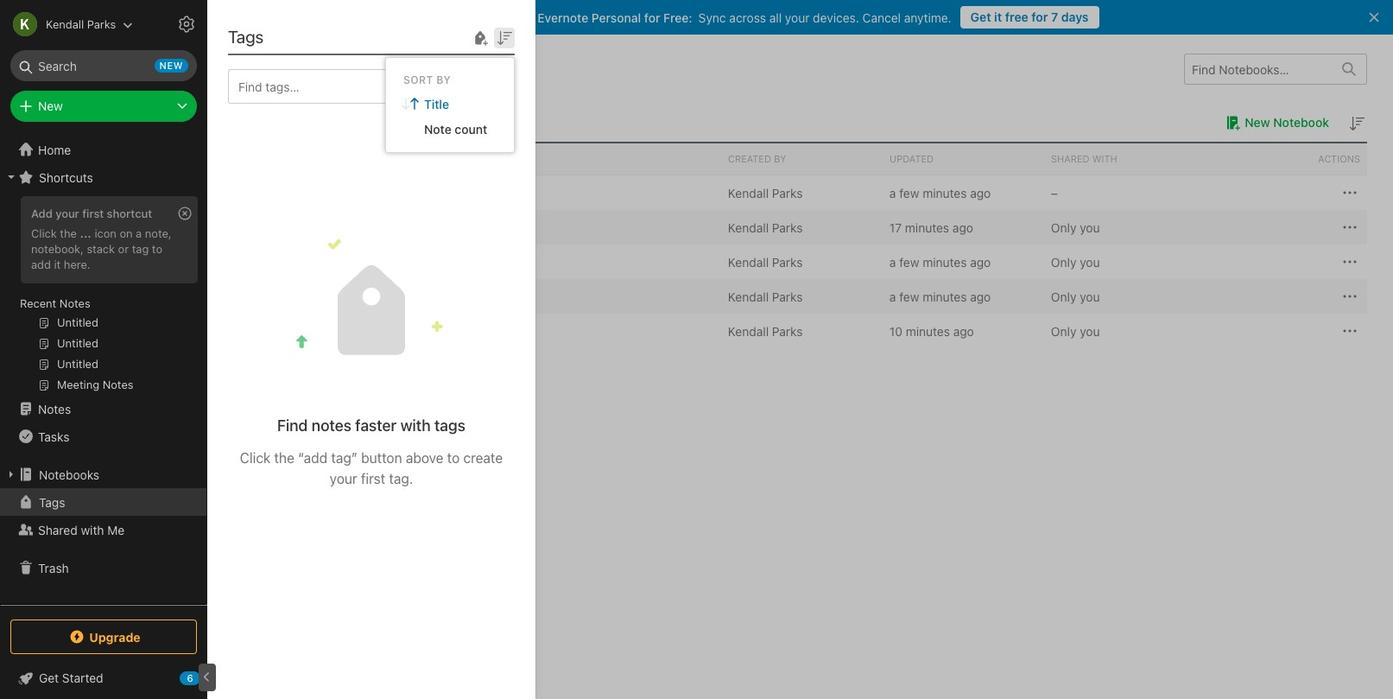 Task type: describe. For each thing, give the bounding box(es) containing it.
parks inside first notebook row
[[772, 185, 803, 200]]

upgrade button
[[10, 620, 197, 654]]

kendall parks inside account field
[[46, 17, 116, 31]]

try evernote personal for free: sync across all your devices. cancel anytime.
[[516, 10, 952, 25]]

Help and Learning task checklist field
[[0, 665, 207, 692]]

upgrade
[[89, 630, 141, 644]]

started
[[62, 671, 103, 685]]

it inside button
[[995, 10, 1003, 24]]

tree containing home
[[0, 136, 207, 604]]

new notebook
[[1246, 115, 1330, 130]]

notes for meeting notes
[[335, 220, 369, 235]]

tag
[[132, 242, 149, 256]]

sync
[[699, 10, 726, 25]]

add
[[31, 207, 53, 220]]

only for meeting notes row
[[1052, 220, 1077, 235]]

few for 3rd untitled row from the bottom of the row group containing kendall parks
[[900, 255, 920, 269]]

with
[[1093, 153, 1118, 164]]

notebooks link
[[0, 461, 207, 488]]

2 untitled row from the top
[[233, 279, 1368, 314]]

1 untitled row from the top
[[233, 245, 1368, 279]]

tag.
[[389, 471, 413, 486]]

home
[[38, 142, 71, 157]]

add
[[31, 257, 51, 271]]

shared with
[[1052, 153, 1118, 164]]

only for 3rd untitled row from the bottom of the row group containing kendall parks
[[1052, 255, 1077, 269]]

kendall parks inside first notebook row
[[728, 185, 803, 200]]

to inside click the "add tag" button above to create your first tag.
[[447, 450, 460, 466]]

get for get started
[[39, 671, 59, 685]]

actions button
[[1206, 143, 1368, 175]]

few for first notebook row
[[900, 185, 920, 200]]

untitled row containing untitled
[[233, 314, 1368, 348]]

parks inside account field
[[87, 17, 116, 31]]

create new tag image
[[470, 27, 491, 48]]

parks inside meeting notes row
[[772, 220, 803, 235]]

tasks button
[[0, 423, 207, 450]]

ago down the 17 minutes ago
[[971, 255, 992, 269]]

new
[[159, 60, 183, 71]]

a down 17
[[890, 255, 897, 269]]

shortcuts button
[[0, 163, 207, 191]]

untitled button
[[262, 321, 331, 341]]

get it free for 7 days button
[[961, 6, 1100, 29]]

by
[[774, 153, 787, 164]]

minutes down the 17 minutes ago
[[923, 255, 967, 269]]

2 a few minutes ago from the top
[[890, 255, 992, 269]]

notes link
[[0, 395, 207, 423]]

shared with me link
[[0, 516, 207, 544]]

created
[[728, 153, 772, 164]]

a inside the icon on a note, notebook, stack or tag to add it here.
[[136, 226, 142, 240]]

recent
[[20, 296, 56, 310]]

0 vertical spatial tags
[[228, 27, 264, 47]]

note
[[424, 121, 452, 136]]

group inside tree
[[0, 191, 207, 402]]

tags button
[[0, 488, 207, 516]]

your for try evernote personal for free: sync across all your devices. cancel anytime.
[[785, 10, 810, 25]]

title
[[424, 96, 449, 111]]

ago up 10 minutes ago
[[971, 289, 992, 304]]

the for "add
[[274, 450, 295, 466]]

shortcuts
[[39, 170, 93, 185]]

note count link
[[386, 116, 514, 141]]

3 only you from the top
[[1052, 289, 1101, 304]]

title link
[[386, 91, 514, 116]]

notebook
[[1274, 115, 1330, 130]]

ago inside first notebook row
[[971, 185, 992, 200]]

click for click the ...
[[31, 226, 57, 240]]

...
[[80, 226, 91, 240]]

"add
[[298, 450, 328, 466]]

only you inside meeting notes row
[[1052, 220, 1101, 235]]

all
[[770, 10, 782, 25]]

meeting notes button
[[262, 217, 369, 238]]

notebooks inside 'link'
[[39, 467, 99, 482]]

sort options image
[[494, 27, 515, 48]]

the for ...
[[60, 226, 77, 240]]

row group inside notebooks element
[[233, 175, 1368, 348]]

new button
[[10, 91, 197, 122]]

new search field
[[22, 50, 188, 81]]

sort
[[404, 73, 434, 86]]

a up 10
[[890, 289, 897, 304]]

trash
[[38, 560, 69, 575]]

2 only you from the top
[[1052, 255, 1101, 269]]

note count
[[424, 121, 488, 136]]

personal
[[592, 10, 641, 25]]

icon on a note, notebook, stack or tag to add it here.
[[31, 226, 172, 271]]

with inside tree
[[81, 522, 104, 537]]

you inside meeting notes row
[[1080, 220, 1101, 235]]

Find Notebooks… text field
[[1186, 55, 1333, 83]]

new notebook button
[[1221, 112, 1330, 133]]

minutes right 10
[[906, 324, 951, 338]]

–
[[1052, 185, 1059, 200]]

created by button
[[722, 143, 883, 175]]

shared with button
[[1045, 143, 1206, 175]]

icon
[[95, 226, 117, 240]]

find notes faster with tags
[[277, 416, 466, 435]]

try
[[516, 10, 535, 25]]

10
[[890, 324, 903, 338]]

meeting notes
[[287, 220, 369, 235]]

get it free for 7 days
[[971, 10, 1089, 24]]

actions
[[1319, 153, 1361, 164]]

or
[[118, 242, 129, 256]]

meeting notes row
[[233, 210, 1368, 245]]

get started
[[39, 671, 103, 685]]

sort by
[[404, 73, 451, 86]]

click the "add tag" button above to create your first tag.
[[240, 450, 503, 486]]

a inside first notebook row
[[890, 185, 897, 200]]

cancel
[[863, 10, 901, 25]]

dropdown list menu
[[386, 91, 514, 141]]

across
[[730, 10, 767, 25]]

created by
[[728, 153, 787, 164]]

minutes inside meeting notes row
[[906, 220, 950, 235]]

tag"
[[331, 450, 358, 466]]

shared with me
[[38, 522, 125, 537]]



Task type: locate. For each thing, give the bounding box(es) containing it.
first down button
[[361, 471, 386, 486]]

6
[[187, 672, 193, 684]]

you
[[1080, 220, 1101, 235], [1080, 255, 1101, 269], [1080, 289, 1101, 304], [1080, 324, 1101, 338]]

click
[[31, 226, 57, 240], [240, 450, 271, 466]]

untitled row
[[233, 245, 1368, 279], [233, 279, 1368, 314], [233, 314, 1368, 348]]

0 horizontal spatial tags
[[39, 495, 65, 509]]

meeting
[[287, 220, 332, 235]]

ago right 17
[[953, 220, 974, 235]]

few for second untitled row from the bottom
[[900, 289, 920, 304]]

faster
[[355, 416, 397, 435]]

4 only from the top
[[1052, 324, 1077, 338]]

10 minutes ago
[[890, 324, 975, 338]]

untitled
[[287, 324, 331, 338]]

shared
[[1052, 153, 1090, 164]]

ago
[[971, 185, 992, 200], [953, 220, 974, 235], [971, 255, 992, 269], [971, 289, 992, 304], [954, 324, 975, 338]]

0 horizontal spatial notebooks
[[39, 467, 99, 482]]

with up above
[[401, 416, 431, 435]]

get left free
[[971, 10, 992, 24]]

new left the notebook
[[1246, 115, 1271, 130]]

days
[[1062, 10, 1089, 24]]

click to collapse image
[[201, 667, 214, 688]]

to right above
[[447, 450, 460, 466]]

0 horizontal spatial the
[[60, 226, 77, 240]]

minutes up the 17 minutes ago
[[923, 185, 967, 200]]

kendall inside account field
[[46, 17, 84, 31]]

your
[[785, 10, 810, 25], [55, 207, 79, 220], [330, 471, 358, 486]]

create
[[464, 450, 503, 466]]

1 you from the top
[[1080, 220, 1101, 235]]

first inside click the "add tag" button above to create your first tag.
[[361, 471, 386, 486]]

1 horizontal spatial your
[[330, 471, 358, 486]]

the
[[60, 226, 77, 240], [274, 450, 295, 466]]

1 horizontal spatial notebooks
[[233, 59, 316, 79]]

it left free
[[995, 10, 1003, 24]]

1 only you from the top
[[1052, 220, 1101, 235]]

0 vertical spatial your
[[785, 10, 810, 25]]

1 vertical spatial the
[[274, 450, 295, 466]]

0 vertical spatial it
[[995, 10, 1003, 24]]

1 vertical spatial your
[[55, 207, 79, 220]]

on
[[120, 226, 133, 240]]

first
[[82, 207, 104, 220], [361, 471, 386, 486]]

button
[[361, 450, 402, 466]]

few down updated
[[900, 185, 920, 200]]

shortcut
[[107, 207, 152, 220]]

Search text field
[[22, 50, 185, 81]]

new for new notebook
[[1246, 115, 1271, 130]]

click left "add
[[240, 450, 271, 466]]

click inside click the "add tag" button above to create your first tag.
[[240, 450, 271, 466]]

few up 10
[[900, 289, 920, 304]]

notes right meeting
[[335, 220, 369, 235]]

to
[[152, 242, 163, 256], [447, 450, 460, 466]]

0 vertical spatial notebooks
[[233, 59, 316, 79]]

get inside help and learning task checklist field
[[39, 671, 59, 685]]

it
[[995, 10, 1003, 24], [54, 257, 61, 271]]

notes
[[335, 220, 369, 235], [60, 296, 90, 310], [38, 401, 71, 416]]

only for untitled row containing untitled
[[1052, 324, 1077, 338]]

a
[[890, 185, 897, 200], [136, 226, 142, 240], [890, 255, 897, 269], [890, 289, 897, 304]]

shared
[[38, 522, 78, 537]]

tree
[[0, 136, 207, 604]]

1 horizontal spatial it
[[995, 10, 1003, 24]]

first notebook row
[[233, 175, 1368, 210]]

above
[[406, 450, 444, 466]]

0 horizontal spatial it
[[54, 257, 61, 271]]

3 few from the top
[[900, 289, 920, 304]]

devices.
[[813, 10, 860, 25]]

only you
[[1052, 220, 1101, 235], [1052, 255, 1101, 269], [1052, 289, 1101, 304], [1052, 324, 1101, 338]]

1 horizontal spatial get
[[971, 10, 992, 24]]

2 only from the top
[[1052, 255, 1077, 269]]

click the ...
[[31, 226, 91, 240]]

2 for from the left
[[645, 10, 661, 25]]

notes up 'tasks'
[[38, 401, 71, 416]]

1 only from the top
[[1052, 220, 1077, 235]]

3 only from the top
[[1052, 289, 1077, 304]]

minutes inside first notebook row
[[923, 185, 967, 200]]

your inside click the "add tag" button above to create your first tag.
[[330, 471, 358, 486]]

expand notebooks image
[[4, 468, 18, 481]]

with left me at the left bottom of page
[[81, 522, 104, 537]]

the left ...
[[60, 226, 77, 240]]

free:
[[664, 10, 693, 25]]

1 few from the top
[[900, 185, 920, 200]]

2 vertical spatial your
[[330, 471, 358, 486]]

1 vertical spatial it
[[54, 257, 61, 271]]

notes right "recent"
[[60, 296, 90, 310]]

the inside group
[[60, 226, 77, 240]]

3 you from the top
[[1080, 289, 1101, 304]]

row group containing kendall parks
[[233, 175, 1368, 348]]

notes
[[312, 416, 352, 435]]

ago right 10
[[954, 324, 975, 338]]

0 vertical spatial few
[[900, 185, 920, 200]]

find
[[277, 416, 308, 435]]

the left "add
[[274, 450, 295, 466]]

Sort field
[[494, 26, 515, 48]]

0 horizontal spatial first
[[82, 207, 104, 220]]

2 you from the top
[[1080, 255, 1101, 269]]

1 vertical spatial few
[[900, 255, 920, 269]]

0 vertical spatial new
[[38, 99, 63, 113]]

your for click the "add tag" button above to create your first tag.
[[330, 471, 358, 486]]

0 horizontal spatial get
[[39, 671, 59, 685]]

it down notebook,
[[54, 257, 61, 271]]

for for free:
[[645, 10, 661, 25]]

1 vertical spatial notes
[[60, 296, 90, 310]]

1 vertical spatial get
[[39, 671, 59, 685]]

0 horizontal spatial new
[[38, 99, 63, 113]]

notebooks
[[233, 59, 316, 79], [39, 467, 99, 482]]

0 vertical spatial notes
[[335, 220, 369, 235]]

4 only you from the top
[[1052, 324, 1101, 338]]

2 few from the top
[[900, 255, 920, 269]]

3 a few minutes ago from the top
[[890, 289, 992, 304]]

click for click the "add tag" button above to create your first tag.
[[240, 450, 271, 466]]

1 vertical spatial first
[[361, 471, 386, 486]]

0 horizontal spatial your
[[55, 207, 79, 220]]

new for new
[[38, 99, 63, 113]]

to down note,
[[152, 242, 163, 256]]

trash link
[[0, 554, 207, 582]]

1 horizontal spatial the
[[274, 450, 295, 466]]

notes for recent notes
[[60, 296, 90, 310]]

kendall parks inside meeting notes row
[[728, 220, 803, 235]]

1 for from the left
[[1032, 10, 1049, 24]]

2 vertical spatial a few minutes ago
[[890, 289, 992, 304]]

1 vertical spatial click
[[240, 450, 271, 466]]

Find tags… text field
[[229, 75, 494, 98]]

a few minutes ago up the 17 minutes ago
[[890, 185, 992, 200]]

by
[[437, 73, 451, 86]]

a up 17
[[890, 185, 897, 200]]

0 vertical spatial with
[[401, 416, 431, 435]]

kendall inside first notebook row
[[728, 185, 769, 200]]

0 horizontal spatial to
[[152, 242, 163, 256]]

here.
[[64, 257, 90, 271]]

to inside the icon on a note, notebook, stack or tag to add it here.
[[152, 242, 163, 256]]

get inside button
[[971, 10, 992, 24]]

1 vertical spatial new
[[1246, 115, 1271, 130]]

for inside button
[[1032, 10, 1049, 24]]

tasks
[[38, 429, 69, 444]]

4 you from the top
[[1080, 324, 1101, 338]]

2 vertical spatial few
[[900, 289, 920, 304]]

1 vertical spatial a few minutes ago
[[890, 255, 992, 269]]

0 vertical spatial the
[[60, 226, 77, 240]]

your up click the ...
[[55, 207, 79, 220]]

minutes right 17
[[906, 220, 950, 235]]

0 horizontal spatial for
[[645, 10, 661, 25]]

0 vertical spatial to
[[152, 242, 163, 256]]

get
[[971, 10, 992, 24], [39, 671, 59, 685]]

0 vertical spatial a few minutes ago
[[890, 185, 992, 200]]

few down 17
[[900, 255, 920, 269]]

anytime.
[[905, 10, 952, 25]]

free
[[1006, 10, 1029, 24]]

notebooks element
[[207, 35, 1394, 699]]

get for get it free for 7 days
[[971, 10, 992, 24]]

1 vertical spatial notebooks
[[39, 467, 99, 482]]

ago down updated button
[[971, 185, 992, 200]]

2 vertical spatial notes
[[38, 401, 71, 416]]

your inside tree
[[55, 207, 79, 220]]

settings image
[[176, 14, 197, 35]]

stack
[[87, 242, 115, 256]]

notes inside 'button'
[[335, 220, 369, 235]]

new inside new popup button
[[38, 99, 63, 113]]

1 vertical spatial with
[[81, 522, 104, 537]]

tags up shared
[[39, 495, 65, 509]]

new up the home
[[38, 99, 63, 113]]

3 untitled row from the top
[[233, 314, 1368, 348]]

group
[[0, 191, 207, 402]]

7
[[1052, 10, 1059, 24]]

1 horizontal spatial tags
[[228, 27, 264, 47]]

first up ...
[[82, 207, 104, 220]]

group containing add your first shortcut
[[0, 191, 207, 402]]

it inside the icon on a note, notebook, stack or tag to add it here.
[[54, 257, 61, 271]]

Account field
[[0, 7, 133, 41]]

me
[[107, 522, 125, 537]]

0 horizontal spatial click
[[31, 226, 57, 240]]

1 horizontal spatial first
[[361, 471, 386, 486]]

updated
[[890, 153, 934, 164]]

tags inside button
[[39, 495, 65, 509]]

1 horizontal spatial with
[[401, 416, 431, 435]]

home link
[[0, 136, 207, 163]]

0 vertical spatial first
[[82, 207, 104, 220]]

tags right settings image
[[228, 27, 264, 47]]

0 vertical spatial click
[[31, 226, 57, 240]]

1 a few minutes ago from the top
[[890, 185, 992, 200]]

0 horizontal spatial with
[[81, 522, 104, 537]]

1 horizontal spatial for
[[1032, 10, 1049, 24]]

add your first shortcut
[[31, 207, 152, 220]]

click down add
[[31, 226, 57, 240]]

notebook,
[[31, 242, 84, 256]]

for left free: at the top
[[645, 10, 661, 25]]

for left 7
[[1032, 10, 1049, 24]]

kendall inside meeting notes row
[[728, 220, 769, 235]]

note,
[[145, 226, 172, 240]]

1 horizontal spatial click
[[240, 450, 271, 466]]

a few minutes ago
[[890, 185, 992, 200], [890, 255, 992, 269], [890, 289, 992, 304]]

1 horizontal spatial to
[[447, 450, 460, 466]]

a few minutes ago inside first notebook row
[[890, 185, 992, 200]]

1 vertical spatial tags
[[39, 495, 65, 509]]

1 vertical spatial to
[[447, 450, 460, 466]]

row group
[[233, 175, 1368, 348]]

1 horizontal spatial new
[[1246, 115, 1271, 130]]

first inside group
[[82, 207, 104, 220]]

17 minutes ago
[[890, 220, 974, 235]]

the inside click the "add tag" button above to create your first tag.
[[274, 450, 295, 466]]

17
[[890, 220, 902, 235]]

new
[[38, 99, 63, 113], [1246, 115, 1271, 130]]

updated button
[[883, 143, 1045, 175]]

few
[[900, 185, 920, 200], [900, 255, 920, 269], [900, 289, 920, 304]]

a right the on
[[136, 226, 142, 240]]

your right all
[[785, 10, 810, 25]]

0 vertical spatial get
[[971, 10, 992, 24]]

ago inside meeting notes row
[[953, 220, 974, 235]]

get left started
[[39, 671, 59, 685]]

recent notes
[[20, 296, 90, 310]]

only inside meeting notes row
[[1052, 220, 1077, 235]]

for
[[1032, 10, 1049, 24], [645, 10, 661, 25]]

count
[[455, 121, 488, 136]]

with
[[401, 416, 431, 435], [81, 522, 104, 537]]

new inside "new notebook" button
[[1246, 115, 1271, 130]]

a few minutes ago down the 17 minutes ago
[[890, 255, 992, 269]]

2 horizontal spatial your
[[785, 10, 810, 25]]

tags
[[435, 416, 466, 435]]

your down tag"
[[330, 471, 358, 486]]

a few minutes ago up 10 minutes ago
[[890, 289, 992, 304]]

few inside first notebook row
[[900, 185, 920, 200]]

minutes up 10 minutes ago
[[923, 289, 967, 304]]

evernote
[[538, 10, 589, 25]]

kendall parks
[[46, 17, 116, 31], [728, 185, 803, 200], [728, 220, 803, 235], [728, 255, 803, 269], [728, 289, 803, 304], [728, 324, 803, 338]]

only for second untitled row from the bottom
[[1052, 289, 1077, 304]]

kendall
[[46, 17, 84, 31], [728, 185, 769, 200], [728, 220, 769, 235], [728, 255, 769, 269], [728, 289, 769, 304], [728, 324, 769, 338]]

for for 7
[[1032, 10, 1049, 24]]



Task type: vqa. For each thing, say whether or not it's contained in the screenshot.
a within icon on a note, notebook, stack or tag to add it here.
yes



